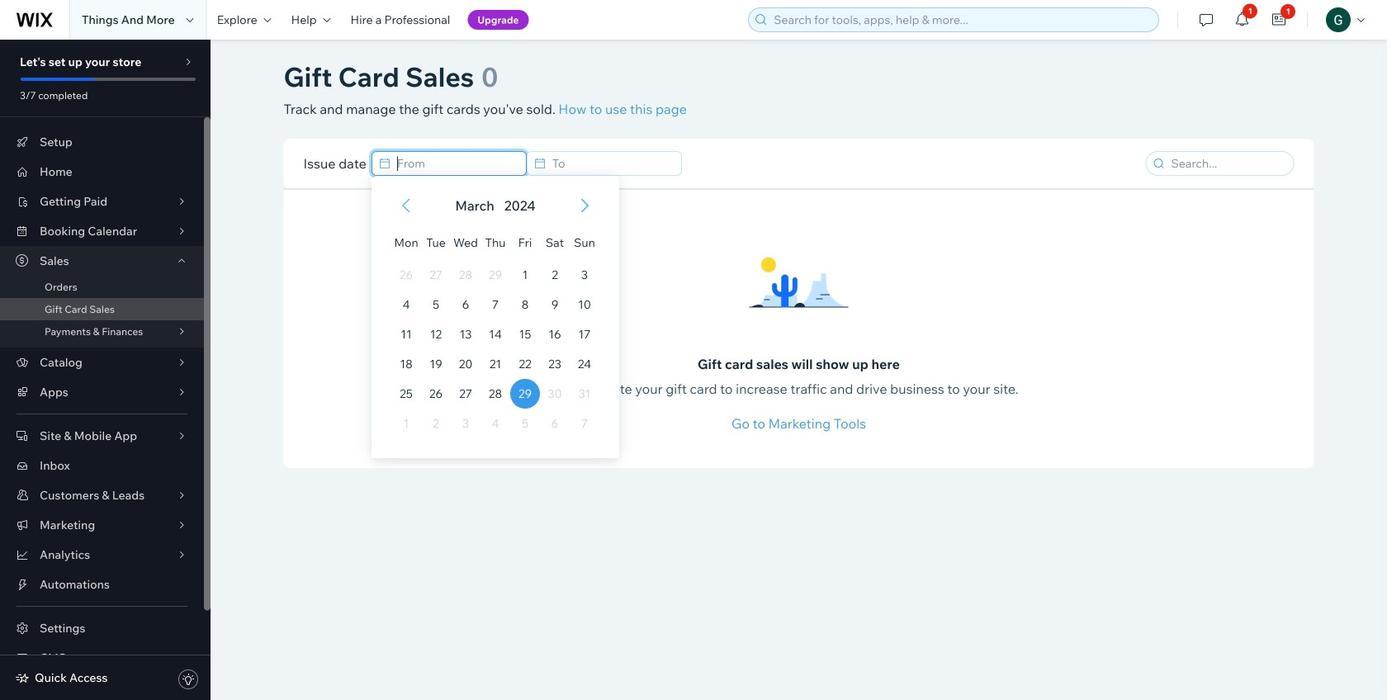 Task type: vqa. For each thing, say whether or not it's contained in the screenshot.
topmost Sell Online
no



Task type: locate. For each thing, give the bounding box(es) containing it.
row group
[[371, 260, 619, 458]]

1 row from the top
[[391, 220, 599, 260]]

Search for tools, apps, help & more... field
[[769, 8, 1154, 31]]

alert
[[450, 196, 540, 215]]

To field
[[547, 152, 676, 175]]

2 row from the top
[[391, 260, 599, 290]]

row
[[391, 220, 599, 260], [391, 260, 599, 290], [391, 290, 599, 320], [391, 320, 599, 349], [391, 349, 599, 379], [391, 379, 599, 409], [391, 409, 599, 438]]

grid
[[371, 176, 619, 458]]

4 row from the top
[[391, 320, 599, 349]]

sidebar element
[[0, 40, 211, 700]]

3 row from the top
[[391, 290, 599, 320]]



Task type: describe. For each thing, give the bounding box(es) containing it.
From field
[[392, 152, 521, 175]]

5 row from the top
[[391, 349, 599, 379]]

6 row from the top
[[391, 379, 599, 409]]

7 row from the top
[[391, 409, 599, 438]]

Search... field
[[1166, 152, 1288, 175]]



